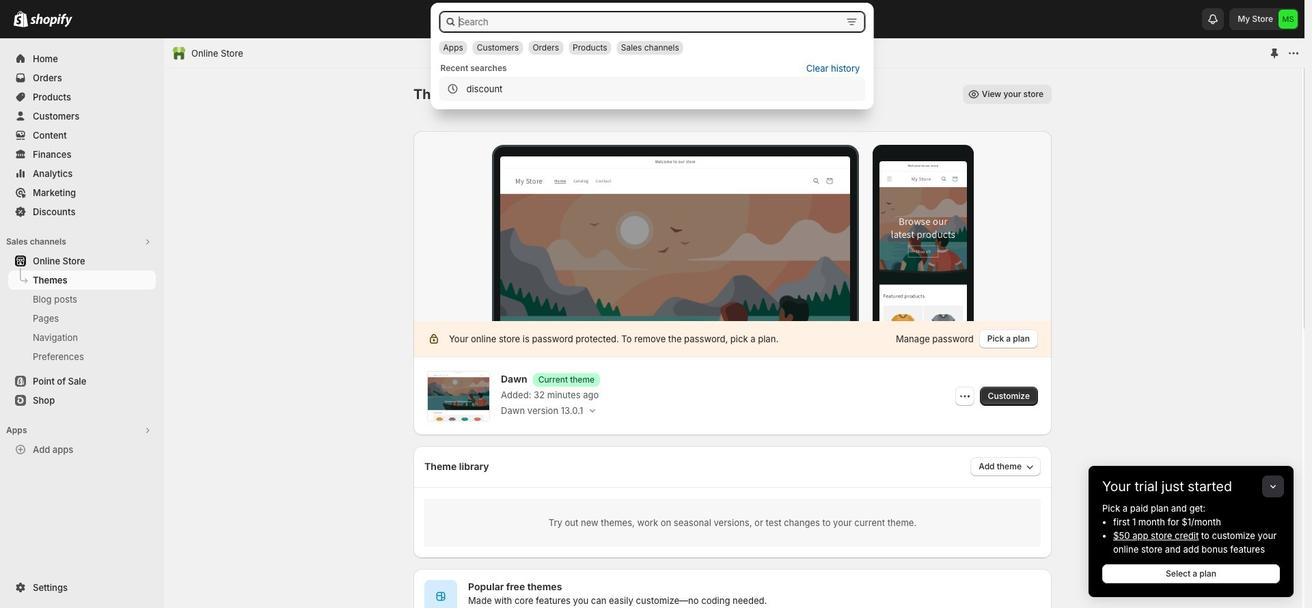 Task type: locate. For each thing, give the bounding box(es) containing it.
menu item
[[439, 77, 866, 101]]

online store image
[[172, 46, 186, 60]]



Task type: vqa. For each thing, say whether or not it's contained in the screenshot.
'menu item'
yes



Task type: describe. For each thing, give the bounding box(es) containing it.
shopify image
[[30, 14, 72, 27]]

Search text field
[[458, 11, 840, 33]]



